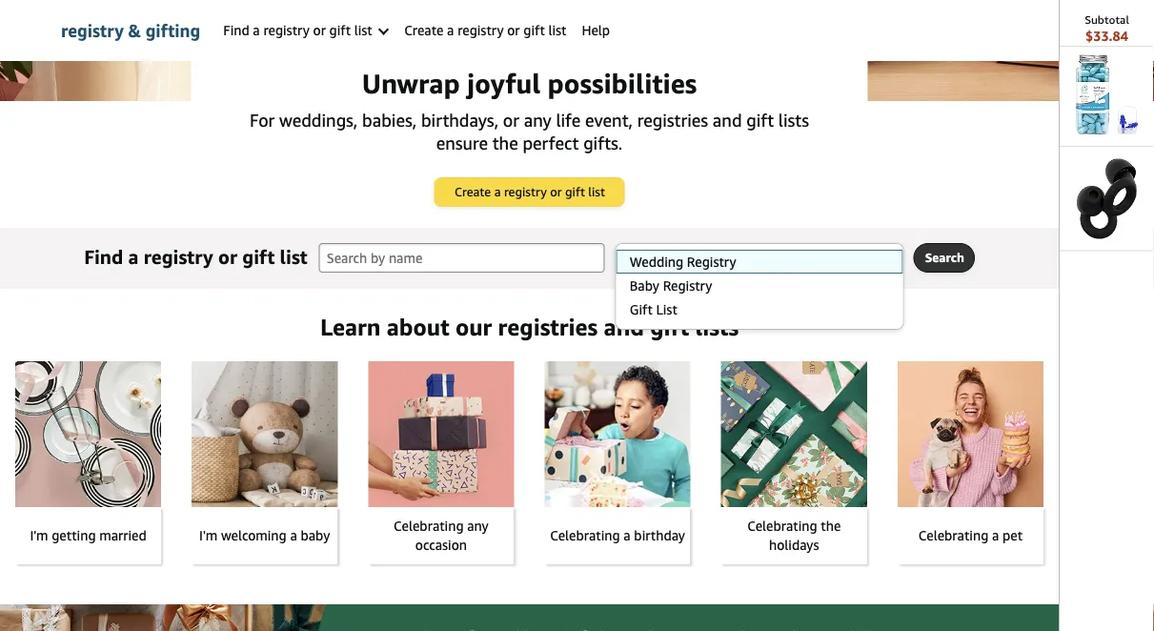 Task type: locate. For each thing, give the bounding box(es) containing it.
search up 'baby' in the top right of the page
[[628, 250, 666, 265]]

Search by name text field
[[319, 243, 605, 273]]

i'm left "getting"
[[30, 528, 48, 544]]

the inside celebrating the holidays
[[821, 518, 841, 534]]

the
[[493, 133, 519, 153], [821, 518, 841, 534]]

find
[[223, 22, 250, 38], [84, 245, 123, 268]]

1 vertical spatial find a registry or gift list
[[84, 245, 308, 268]]

any
[[524, 110, 552, 130], [468, 518, 489, 534]]

getting
[[52, 528, 96, 544]]

2 search from the left
[[926, 250, 965, 265]]

i'm
[[30, 528, 48, 544], [199, 528, 218, 544]]

celebrating up occasion
[[394, 518, 464, 534]]

1 horizontal spatial create
[[455, 185, 491, 199]]

$33.84
[[1086, 28, 1129, 44]]

0 vertical spatial the
[[493, 133, 519, 153]]

about
[[387, 313, 450, 341]]

baby registry link
[[617, 274, 904, 298]]

celebrating inside celebrating the holidays
[[748, 518, 818, 534]]

gift inside for weddings, babies, birthdays, or any life event, registries and gift lists ensure the perfect gifts.
[[747, 110, 775, 130]]

celebrating left 'birthday'
[[550, 528, 621, 544]]

create a registry or gift list link
[[397, 0, 575, 61], [435, 178, 624, 206]]

0 horizontal spatial i'm
[[30, 528, 48, 544]]

1 vertical spatial lists
[[696, 313, 739, 341]]

celebrating inside the celebrating any occasion
[[394, 518, 464, 534]]

1 vertical spatial any
[[468, 518, 489, 534]]

list
[[657, 302, 678, 318]]

list box
[[616, 250, 904, 321]]

the inside for weddings, babies, birthdays, or any life event, registries and gift lists ensure the perfect gifts.
[[493, 133, 519, 153]]

0 vertical spatial lists
[[779, 110, 810, 130]]

i'm welcoming a baby link
[[192, 361, 338, 565]]

i'm getting married link
[[15, 361, 161, 565]]

0 horizontal spatial registries
[[498, 313, 598, 341]]

i'm getting married
[[30, 528, 147, 544]]

create down ensure
[[455, 185, 491, 199]]

gift
[[630, 302, 653, 318]]

our
[[456, 313, 492, 341]]

occasion
[[416, 538, 467, 553]]

0 horizontal spatial search
[[628, 250, 666, 265]]

0 vertical spatial and
[[713, 110, 742, 130]]

1 vertical spatial registry
[[663, 278, 713, 294]]

subtotal
[[1085, 12, 1130, 26]]

1 horizontal spatial registries
[[638, 110, 709, 130]]

i'm inside i'm getting married link
[[30, 528, 48, 544]]

&
[[128, 20, 141, 41]]

1 horizontal spatial the
[[821, 518, 841, 534]]

help link
[[575, 0, 618, 61]]

celebrating any occasion link
[[368, 361, 515, 565]]

registry right by
[[687, 254, 737, 270]]

registry & gifting
[[61, 20, 201, 41]]

i'm inside i'm welcoming a baby link
[[199, 528, 218, 544]]

pet parent with dog and dessert image
[[898, 361, 1044, 508]]

0 horizontal spatial the
[[493, 133, 519, 153]]

unwrap joyful possibilities
[[362, 68, 697, 100]]

help
[[582, 22, 611, 38]]

find inside find a registry or gift list link
[[223, 22, 250, 38]]

1 horizontal spatial any
[[524, 110, 552, 130]]

registry
[[61, 20, 124, 41], [264, 22, 310, 38], [458, 22, 504, 38], [504, 185, 547, 199], [144, 245, 213, 268]]

or
[[313, 22, 326, 38], [508, 22, 520, 38], [503, 110, 520, 130], [551, 185, 562, 199], [218, 245, 238, 268]]

celebrating inside celebrating a pet link
[[919, 528, 989, 544]]

1 horizontal spatial lists
[[779, 110, 810, 130]]

1 vertical spatial and
[[604, 313, 645, 341]]

1 horizontal spatial and
[[713, 110, 742, 130]]

create a registry or gift list link down "perfect" on the top
[[435, 178, 624, 206]]

1 i'm from the left
[[30, 528, 48, 544]]

gifts.
[[584, 133, 623, 153]]

registry down by
[[663, 278, 713, 294]]

0 vertical spatial registries
[[638, 110, 709, 130]]

create a registry or gift list link up joyful
[[397, 0, 575, 61]]

learn about our registries and gift lists
[[320, 313, 739, 341]]

1 horizontal spatial find
[[223, 22, 250, 38]]

search for search by
[[628, 250, 666, 265]]

0 horizontal spatial find
[[84, 245, 123, 268]]

1 horizontal spatial i'm
[[199, 528, 218, 544]]

create a registry or gift list
[[405, 22, 567, 38], [455, 185, 606, 199]]

life
[[556, 110, 581, 130]]

wedding registry option
[[616, 250, 904, 274]]

0 vertical spatial find
[[223, 22, 250, 38]]

celebrating any occasion
[[394, 518, 489, 553]]

registries
[[638, 110, 709, 130], [498, 313, 598, 341]]

a
[[253, 22, 260, 38], [447, 22, 454, 38], [495, 185, 501, 199], [128, 245, 139, 268], [290, 528, 297, 544], [624, 528, 631, 544], [993, 528, 1000, 544]]

subtotal $33.84
[[1085, 12, 1130, 44]]

possibilities
[[548, 68, 697, 100]]

1 vertical spatial the
[[821, 518, 841, 534]]

create up unwrap
[[405, 22, 444, 38]]

registry
[[687, 254, 737, 270], [663, 278, 713, 294]]

celebrating
[[394, 518, 464, 534], [748, 518, 818, 534], [550, 528, 621, 544], [919, 528, 989, 544]]

0 vertical spatial any
[[524, 110, 552, 130]]

registry & gifting link
[[61, 0, 201, 61]]

babies,
[[362, 110, 417, 130]]

unwrap
[[362, 68, 460, 100]]

registries right the our
[[498, 313, 598, 341]]

1 vertical spatial create
[[455, 185, 491, 199]]

a inside i'm welcoming a baby link
[[290, 528, 297, 544]]

search right dropdown icon at the right of page
[[926, 250, 965, 265]]

0 horizontal spatial any
[[468, 518, 489, 534]]

a inside celebrating a pet link
[[993, 528, 1000, 544]]

gift
[[330, 22, 351, 38], [524, 22, 545, 38], [747, 110, 775, 130], [566, 185, 586, 199], [243, 245, 275, 268], [651, 313, 690, 341]]

celebrating for celebrating any occasion
[[394, 518, 464, 534]]

create
[[405, 22, 444, 38], [455, 185, 491, 199]]

lists
[[779, 110, 810, 130], [696, 313, 739, 341]]

celebrating up the holidays
[[748, 518, 818, 534]]

create a registry or gift list up joyful
[[405, 22, 567, 38]]

list
[[354, 22, 373, 38], [549, 22, 567, 38], [589, 185, 606, 199], [280, 245, 308, 268]]

0 vertical spatial create
[[405, 22, 444, 38]]

baby nursery with crib and teddy bear image
[[192, 361, 338, 508]]

i'm left welcoming
[[199, 528, 218, 544]]

i'm welcoming a baby
[[199, 528, 330, 544]]

1 search from the left
[[628, 250, 666, 265]]

a inside find a registry or gift list link
[[253, 22, 260, 38]]

for
[[250, 110, 275, 130]]

celebrating a birthday link
[[545, 361, 691, 565]]

find a registry or gift list link
[[216, 0, 397, 61]]

birthdays,
[[421, 110, 499, 130]]

find a registry or gift list
[[223, 22, 376, 38], [84, 245, 308, 268]]

celebrating inside celebrating a birthday link
[[550, 528, 621, 544]]

pet
[[1003, 528, 1023, 544]]

search
[[628, 250, 666, 265], [926, 250, 965, 265]]

2 i'm from the left
[[199, 528, 218, 544]]

wedding registry baby registry gift list
[[630, 254, 737, 318]]

a inside celebrating a birthday link
[[624, 528, 631, 544]]

holidays
[[770, 538, 820, 553]]

0 horizontal spatial and
[[604, 313, 645, 341]]

celebrating the holidays
[[748, 518, 841, 553]]

registries down possibilities
[[638, 110, 709, 130]]

event,
[[586, 110, 633, 130]]

1 horizontal spatial search
[[926, 250, 965, 265]]

and
[[713, 110, 742, 130], [604, 313, 645, 341]]

celebrating left pet
[[919, 528, 989, 544]]

a child opening a birthday present image
[[545, 361, 691, 508]]

create a registry or gift list down "perfect" on the top
[[455, 185, 606, 199]]

celebrating for celebrating a pet
[[919, 528, 989, 544]]



Task type: describe. For each thing, give the bounding box(es) containing it.
0 vertical spatial create a registry or gift list link
[[397, 0, 575, 61]]

joyful
[[467, 68, 541, 100]]

baby
[[301, 528, 330, 544]]

married
[[99, 528, 147, 544]]

registries inside for weddings, babies, birthdays, or any life event, registries and gift lists ensure the perfect gifts.
[[638, 110, 709, 130]]

celebrating for celebrating the holidays
[[748, 518, 818, 534]]

0 vertical spatial registry
[[687, 254, 737, 270]]

0 vertical spatial find a registry or gift list
[[223, 22, 376, 38]]

or inside for weddings, babies, birthdays, or any life event, registries and gift lists ensure the perfect gifts.
[[503, 110, 520, 130]]

ensure
[[437, 133, 488, 153]]

a hand holding a stack of wraped gifts image
[[368, 361, 515, 508]]

search by
[[628, 250, 683, 265]]

and inside for weddings, babies, birthdays, or any life event, registries and gift lists ensure the perfect gifts.
[[713, 110, 742, 130]]

gift list link
[[617, 298, 904, 321]]

1 vertical spatial find
[[84, 245, 123, 268]]

0 horizontal spatial create
[[405, 22, 444, 38]]

a pair of champagne flutes on top of plates with ribbon image
[[15, 361, 161, 508]]

by
[[669, 250, 683, 265]]

welcoming
[[221, 528, 287, 544]]

1 vertical spatial create a registry or gift list
[[455, 185, 606, 199]]

for weddings, babies, birthdays, or any life event, registries and gift lists ensure the perfect gifts.
[[250, 110, 810, 153]]

dropdown image
[[885, 254, 894, 261]]

i'm for i'm welcoming a baby
[[199, 528, 218, 544]]

custom gift boxes and confetti image
[[0, 0, 1060, 101]]

lists inside for weddings, babies, birthdays, or any life event, registries and gift lists ensure the perfect gifts.
[[779, 110, 810, 130]]

1 vertical spatial create a registry or gift list link
[[435, 178, 624, 206]]

wedding
[[630, 254, 684, 270]]

1 vertical spatial registries
[[498, 313, 598, 341]]

baby
[[630, 278, 660, 294]]

celebrating a pet
[[919, 528, 1023, 544]]

celebrating a pet link
[[898, 361, 1044, 565]]

perfect
[[523, 133, 579, 153]]

any inside the celebrating any occasion
[[468, 518, 489, 534]]

weddings,
[[279, 110, 358, 130]]

celebrating for celebrating a birthday
[[550, 528, 621, 544]]

list box containing wedding registry
[[616, 250, 904, 321]]

loop quiet ear plugs for noise reduction &ndash; super soft, reusable hearing protection in flexible silicone for sleep, noise sensitivity - 8 ear tips in xs/s/m/l &ndash; 26db &amp; nrr 14 noise cancelling &ndash; black image
[[1068, 158, 1148, 239]]

any inside for weddings, babies, birthdays, or any life event, registries and gift lists ensure the perfect gifts.
[[524, 110, 552, 130]]

request a gift list image
[[0, 605, 1060, 631]]

wedding registry link
[[617, 250, 904, 274]]

lysian ultra soft foam earplugs sleep, 38db snr 31db nrr sound blocking noise cancelling ear plugs for sleeping, travel, shooting and working -60 pairs pack (lake blue) image
[[1068, 54, 1148, 135]]

learn
[[320, 313, 381, 341]]

wrapped holiday gifts with name tags image
[[722, 361, 868, 508]]

celebrating a birthday
[[550, 528, 686, 544]]

i'm for i'm getting married
[[30, 528, 48, 544]]

gifting
[[146, 20, 201, 41]]

birthday
[[635, 528, 686, 544]]

Search submit
[[915, 244, 975, 272]]

0 horizontal spatial lists
[[696, 313, 739, 341]]

search for search
[[926, 250, 965, 265]]

0 vertical spatial create a registry or gift list
[[405, 22, 567, 38]]

celebrating the holidays link
[[722, 361, 868, 565]]



Task type: vqa. For each thing, say whether or not it's contained in the screenshot.
Wedding
yes



